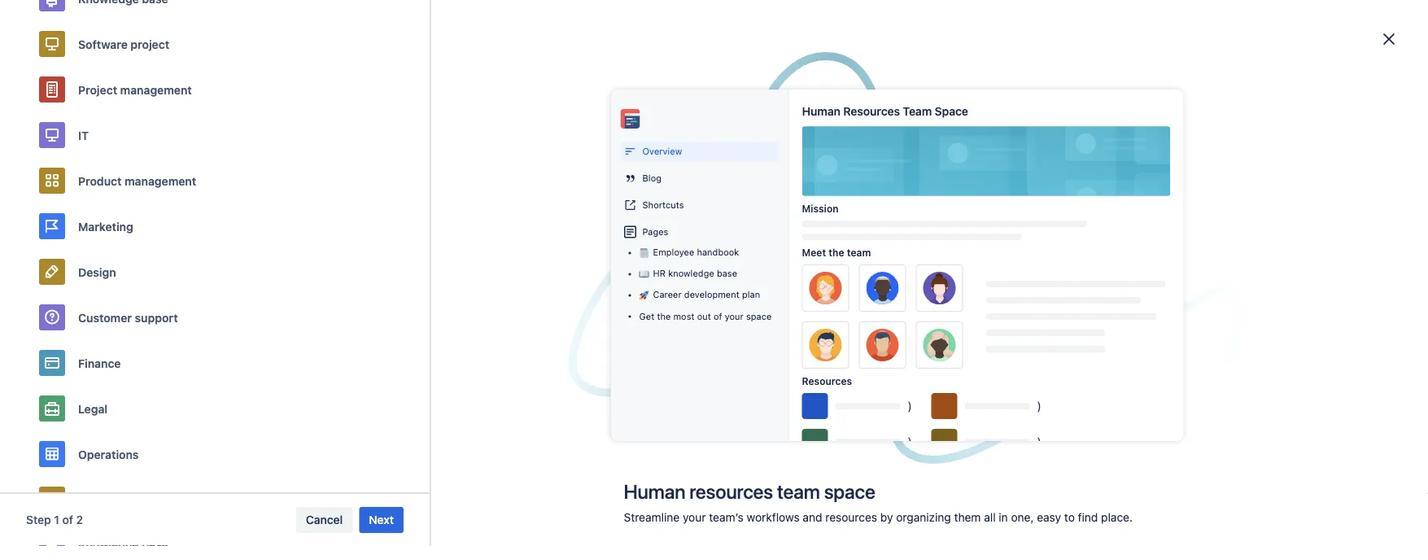 Task type: locate. For each thing, give the bounding box(es) containing it.
1 vertical spatial team
[[778, 480, 820, 503]]

of right out
[[714, 311, 723, 322]]

team right meet on the right
[[847, 247, 871, 258]]

project management button
[[26, 67, 404, 112]]

resources down watching
[[802, 375, 853, 387]]

meet the team
[[802, 247, 871, 258]]

0 vertical spatial human
[[802, 104, 841, 118]]

it
[[78, 128, 89, 142]]

the right meet on the right
[[829, 247, 845, 258]]

human
[[802, 104, 841, 118], [624, 480, 686, 503]]

development
[[685, 289, 740, 300]]

1 horizontal spatial your
[[725, 311, 744, 322]]

1 horizontal spatial resources
[[826, 511, 878, 524]]

:book: image
[[640, 270, 649, 279]]

find
[[1079, 511, 1099, 524]]

0 horizontal spatial space
[[747, 311, 772, 322]]

:notepad_spiral: image
[[640, 248, 649, 258], [640, 248, 649, 258]]

jhgcxhj link
[[642, 154, 786, 256]]

a
[[1037, 74, 1043, 88]]

of right 1
[[62, 513, 73, 527]]

2
[[76, 513, 83, 527]]

0 vertical spatial management
[[120, 83, 192, 96]]

1 vertical spatial the
[[657, 311, 671, 322]]

all spaces region
[[341, 291, 1088, 546]]

banner
[[0, 0, 1429, 46]]

create a space
[[998, 74, 1078, 88]]

customer
[[78, 311, 132, 324]]

get
[[640, 311, 655, 322]]

your inside human resources team space streamline your team's workflows and resources by organizing them all in one, easy to find place.
[[683, 511, 706, 524]]

meet
[[802, 247, 826, 258]]

handbook
[[697, 247, 740, 258]]

1 horizontal spatial of
[[714, 311, 723, 322]]

human for resources
[[802, 104, 841, 118]]

0 horizontal spatial team
[[778, 480, 820, 503]]

project
[[78, 83, 117, 96]]

1 vertical spatial resources
[[826, 511, 878, 524]]

software project button
[[26, 21, 404, 67]]

base
[[717, 268, 738, 279]]

team for the
[[847, 247, 871, 258]]

management down project
[[120, 83, 192, 96]]

1 horizontal spatial space
[[824, 480, 876, 503]]

space
[[935, 104, 969, 118]]

human inside human resources team space streamline your team's workflows and resources by organizing them all in one, easy to find place.
[[624, 480, 686, 503]]

1 horizontal spatial the
[[829, 247, 845, 258]]

software project
[[78, 37, 169, 51]]

team up and
[[778, 480, 820, 503]]

operations button
[[26, 432, 404, 477]]

support
[[135, 311, 178, 324]]

knowledge
[[669, 268, 715, 279]]

the
[[829, 247, 845, 258], [657, 311, 671, 322]]

0 horizontal spatial human
[[624, 480, 686, 503]]

marketing
[[78, 220, 133, 233]]

management right the product
[[125, 174, 196, 187]]

Filter by title field
[[360, 350, 499, 373]]

space inside human resources team space streamline your team's workflows and resources by organizing them all in one, easy to find place.
[[824, 480, 876, 503]]

1 vertical spatial space
[[747, 311, 772, 322]]

1 vertical spatial management
[[125, 174, 196, 187]]

0 vertical spatial space
[[1046, 74, 1078, 88]]

by
[[881, 511, 894, 524]]

overview
[[643, 146, 683, 156]]

management
[[120, 83, 192, 96], [125, 174, 196, 187]]

team
[[847, 247, 871, 258], [778, 480, 820, 503]]

your down plan
[[725, 311, 744, 322]]

team
[[903, 104, 932, 118]]

starred button
[[851, 352, 901, 373]]

0 horizontal spatial your
[[683, 511, 706, 524]]

get the most out of your space
[[640, 311, 772, 322]]

next
[[369, 513, 394, 527]]

workflows
[[747, 511, 800, 524]]

broken magnifying glass image
[[660, 408, 769, 546]]

0 vertical spatial the
[[829, 247, 845, 258]]

0 vertical spatial resources
[[690, 480, 773, 503]]

resources left by
[[826, 511, 878, 524]]

resources
[[690, 480, 773, 503], [826, 511, 878, 524]]

management for project management
[[120, 83, 192, 96]]

legal
[[78, 402, 108, 415]]

0 horizontal spatial of
[[62, 513, 73, 527]]

2 horizontal spatial space
[[1046, 74, 1078, 88]]

0 vertical spatial resources
[[844, 104, 900, 118]]

hr knowledge base
[[653, 268, 738, 279]]

of
[[714, 311, 723, 322], [62, 513, 73, 527]]

0 vertical spatial team
[[847, 247, 871, 258]]

confluence image
[[42, 13, 139, 32], [42, 13, 139, 32]]

most
[[674, 311, 695, 322]]

cancel
[[306, 513, 343, 527]]

team inside human resources team space streamline your team's workflows and resources by organizing them all in one, easy to find place.
[[778, 480, 820, 503]]

your left team's on the bottom of the page
[[683, 511, 706, 524]]

0 vertical spatial your
[[725, 311, 744, 322]]

0 horizontal spatial the
[[657, 311, 671, 322]]

human resources team space streamline your team's workflows and resources by organizing them all in one, easy to find place.
[[624, 480, 1133, 524]]

marketing button
[[26, 204, 404, 249]]

1 vertical spatial resources
[[802, 375, 853, 387]]

1 vertical spatial human
[[624, 480, 686, 503]]

the for team
[[829, 247, 845, 258]]

resources up team's on the bottom of the page
[[690, 480, 773, 503]]

space
[[1046, 74, 1078, 88], [747, 311, 772, 322], [824, 480, 876, 503]]

your
[[725, 311, 744, 322], [683, 511, 706, 524]]

pages
[[643, 226, 669, 237]]

the right get
[[657, 311, 671, 322]]

resources left team
[[844, 104, 900, 118]]

legal button
[[26, 386, 404, 432]]

one,
[[1012, 511, 1034, 524]]

all
[[516, 355, 529, 368]]

:rocket: image
[[640, 291, 649, 301], [640, 291, 649, 301]]

2 vertical spatial space
[[824, 480, 876, 503]]

design
[[78, 265, 116, 279]]

resources
[[844, 104, 900, 118], [802, 375, 853, 387]]

1 horizontal spatial team
[[847, 247, 871, 258]]

1 vertical spatial your
[[683, 511, 706, 524]]

management for product management
[[125, 174, 196, 187]]

)
[[908, 399, 912, 413], [1038, 399, 1042, 413], [908, 435, 912, 449], [1038, 435, 1042, 449]]

global element
[[10, 0, 1116, 45]]

step 1 of 2
[[26, 513, 83, 527]]

software
[[78, 37, 128, 51]]

project management
[[78, 83, 192, 96]]

1 horizontal spatial human
[[802, 104, 841, 118]]

operations
[[78, 448, 139, 461]]

your for the
[[725, 311, 744, 322]]

close image
[[1380, 29, 1400, 49]]



Task type: vqa. For each thing, say whether or not it's contained in the screenshot.
the action
no



Task type: describe. For each thing, give the bounding box(es) containing it.
categories
[[532, 355, 587, 368]]

cancel button
[[296, 507, 353, 533]]

them
[[955, 511, 981, 524]]

create a space button
[[988, 68, 1088, 94]]

:book: image
[[640, 270, 649, 279]]

place.
[[1102, 511, 1133, 524]]

0 vertical spatial of
[[714, 311, 723, 322]]

and
[[803, 511, 823, 524]]

your for resources
[[683, 511, 706, 524]]

organizing
[[897, 511, 952, 524]]

watching button
[[789, 352, 848, 373]]

team's
[[709, 511, 744, 524]]

shortcuts
[[643, 200, 684, 210]]

employee handbook
[[653, 247, 740, 258]]

project
[[131, 37, 169, 51]]

product management
[[78, 174, 196, 187]]

next button
[[359, 507, 404, 533]]

customer support button
[[26, 295, 404, 340]]

communal button
[[904, 352, 970, 373]]

all categories
[[516, 355, 587, 368]]

space inside create a space "popup button"
[[1046, 74, 1078, 88]]

customer support
[[78, 311, 178, 324]]

human resources team space dialog
[[0, 0, 1429, 546]]

starred image
[[604, 195, 624, 215]]

to
[[1065, 511, 1075, 524]]

1
[[54, 513, 59, 527]]

team for resources
[[778, 480, 820, 503]]

in
[[999, 511, 1009, 524]]

design button
[[26, 249, 404, 295]]

mission
[[802, 203, 839, 214]]

starred
[[858, 356, 894, 369]]

human resources team space
[[802, 104, 969, 118]]

finance button
[[26, 340, 404, 386]]

streamline
[[624, 511, 680, 524]]

career
[[653, 289, 682, 300]]

easy
[[1037, 511, 1062, 524]]

out
[[697, 311, 711, 322]]

0 horizontal spatial resources
[[690, 480, 773, 503]]

blog
[[643, 173, 662, 183]]

step
[[26, 513, 51, 527]]

communal
[[911, 356, 963, 369]]

hr
[[653, 268, 666, 279]]

product management button
[[26, 158, 404, 204]]

jhgcxhj
[[656, 219, 694, 232]]

it button
[[26, 112, 404, 158]]

Search field
[[1120, 9, 1282, 35]]

watching
[[795, 356, 841, 369]]

human for resources
[[624, 480, 686, 503]]

your spaces region
[[341, 121, 1088, 269]]

plan
[[742, 289, 761, 300]]

finance
[[78, 356, 121, 370]]

the for most
[[657, 311, 671, 322]]

1 vertical spatial of
[[62, 513, 73, 527]]

create
[[998, 74, 1034, 88]]

product
[[78, 174, 122, 187]]

open image
[[597, 352, 617, 371]]

all
[[985, 511, 996, 524]]

employee
[[653, 247, 695, 258]]

career development plan
[[653, 289, 761, 300]]



